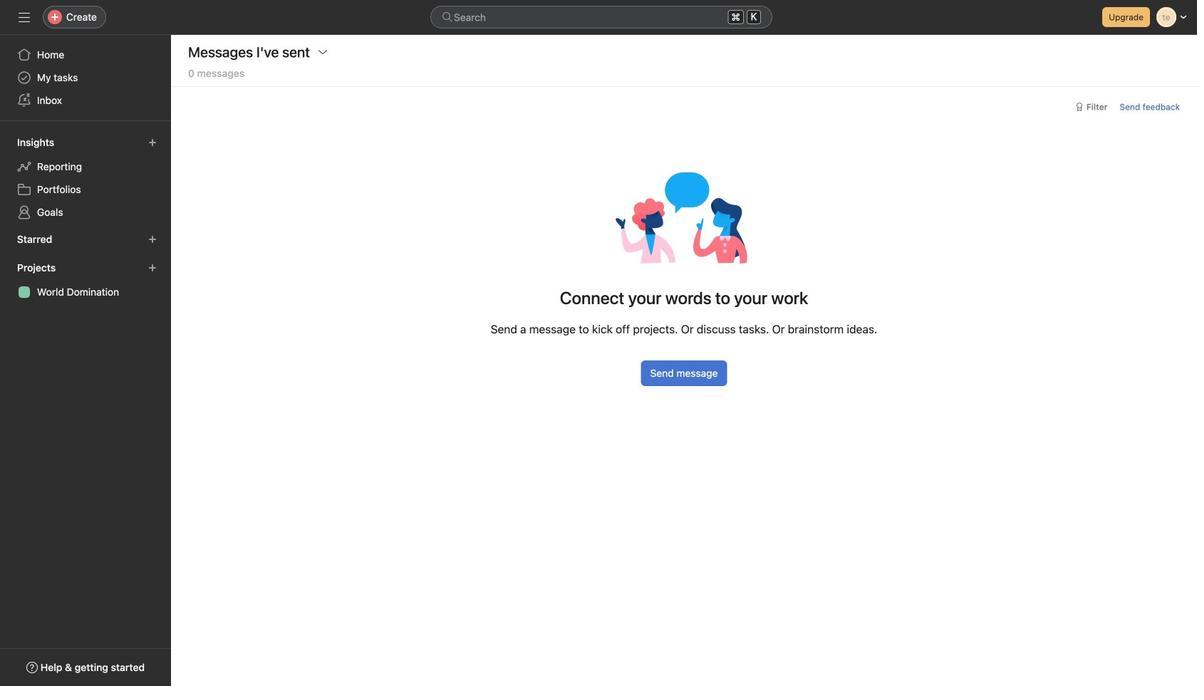 Task type: describe. For each thing, give the bounding box(es) containing it.
new insights image
[[148, 138, 157, 147]]

actions image
[[317, 46, 329, 58]]

new project or portfolio image
[[148, 264, 157, 272]]

insights element
[[0, 130, 171, 227]]

global element
[[0, 35, 171, 120]]

Search tasks, projects, and more text field
[[431, 6, 773, 29]]



Task type: vqa. For each thing, say whether or not it's contained in the screenshot.
add to starred IMAGE
no



Task type: locate. For each thing, give the bounding box(es) containing it.
None field
[[431, 6, 773, 29]]

hide sidebar image
[[19, 11, 30, 23]]

add items to starred image
[[148, 235, 157, 244]]

projects element
[[0, 255, 171, 307]]



